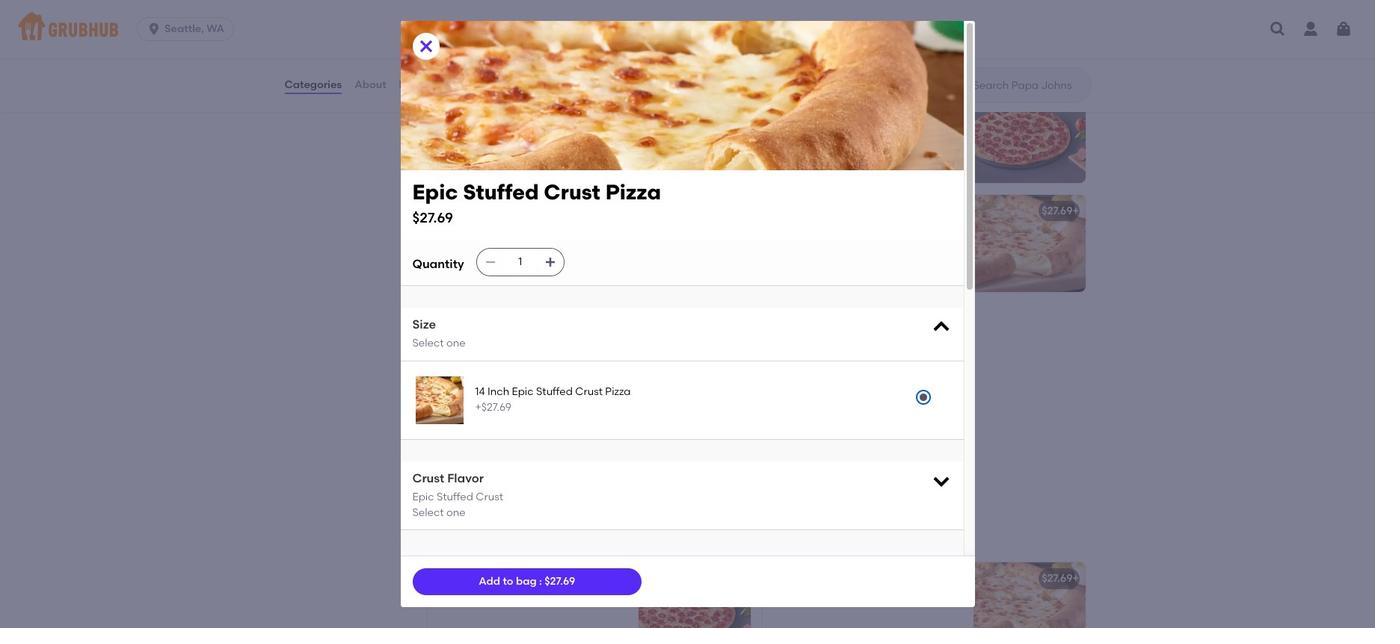 Task type: locate. For each thing, give the bounding box(es) containing it.
0 vertical spatial $27.69 +
[[1042, 205, 1079, 218]]

select
[[412, 338, 444, 350], [412, 507, 444, 519]]

1 shaq-a-roni pizza button from the top
[[427, 195, 750, 292]]

svg image
[[1269, 20, 1287, 38], [147, 22, 162, 37], [417, 37, 435, 55], [544, 256, 556, 268]]

a-
[[802, 96, 814, 108], [467, 205, 479, 218], [467, 573, 479, 586]]

0 vertical spatial select
[[412, 338, 444, 350]]

1 vertical spatial shaq-a-roni pizza
[[436, 205, 531, 218]]

$17.19 +
[[711, 96, 744, 108]]

shaq-a-roni pizza for the topmost shaq-a-roni pizza image
[[771, 96, 866, 108]]

search icon image
[[949, 76, 967, 94]]

seattle,
[[165, 22, 204, 35]]

crust inside the epic stuffed crust pizza $27.69
[[544, 179, 600, 205]]

sellers
[[463, 356, 515, 375]]

svg image
[[1335, 20, 1353, 38], [484, 256, 496, 268], [931, 317, 952, 338], [931, 471, 952, 492]]

1 vertical spatial $27.69 +
[[1042, 573, 1079, 586]]

2 select from the top
[[412, 507, 444, 519]]

about
[[355, 78, 386, 91]]

$27.69
[[1042, 205, 1073, 218], [412, 209, 453, 226], [1042, 573, 1073, 586], [545, 576, 575, 588]]

one up best
[[446, 338, 466, 350]]

1 vertical spatial a-
[[467, 205, 479, 218]]

stuffed inside the epic stuffed crust pizza $27.69
[[463, 179, 539, 205]]

featured
[[424, 528, 496, 547]]

bag
[[516, 576, 537, 588]]

the works pizza image
[[973, 0, 1085, 74]]

shaq-a-roni pizza image
[[973, 86, 1085, 183], [638, 195, 750, 292], [638, 563, 750, 629]]

size
[[412, 318, 436, 332]]

epic stuffed crust pizza $27.69
[[412, 179, 661, 226]]

1 vertical spatial shaq-
[[436, 205, 467, 218]]

shaq-a-roni pizza for the middle shaq-a-roni pizza image
[[436, 205, 531, 218]]

the meats pizza image
[[638, 0, 750, 74]]

pizza
[[521, 96, 548, 108], [839, 96, 866, 108], [605, 179, 661, 205], [504, 205, 531, 218], [605, 386, 631, 399], [530, 415, 557, 427], [504, 573, 531, 586]]

ordered
[[451, 377, 492, 390]]

shaq- right "$17.19 +"
[[771, 96, 802, 108]]

epic stuffed crust pizza
[[435, 415, 557, 427]]

crust
[[544, 179, 600, 205], [575, 386, 603, 399], [499, 415, 527, 427], [412, 472, 444, 486], [476, 491, 503, 504]]

crust inside 14 inch epic stuffed crust pizza +$27.69
[[575, 386, 603, 399]]

to
[[503, 576, 513, 588]]

reviews
[[399, 78, 441, 91]]

epic
[[412, 179, 458, 205], [512, 386, 534, 399], [435, 415, 457, 427], [412, 491, 434, 504]]

epic inside 14 inch epic stuffed crust pizza +$27.69
[[512, 386, 534, 399]]

epic inside 'crust flavor epic stuffed crust select one'
[[412, 491, 434, 504]]

0 vertical spatial epic stuffed crust pizza image
[[973, 195, 1085, 292]]

1 vertical spatial epic stuffed crust pizza image
[[640, 402, 752, 499]]

select down size on the bottom of the page
[[412, 338, 444, 350]]

2 vertical spatial shaq-a-roni pizza
[[436, 573, 531, 586]]

shaq-
[[771, 96, 802, 108], [436, 205, 467, 218], [436, 573, 467, 586]]

best
[[424, 356, 459, 375]]

0 vertical spatial a-
[[802, 96, 814, 108]]

grubhub
[[510, 377, 555, 390]]

1 vertical spatial shaq-a-roni pizza button
[[427, 563, 750, 629]]

one inside size select one
[[446, 338, 466, 350]]

1 one from the top
[[446, 338, 466, 350]]

2 one from the top
[[446, 507, 466, 519]]

stuffed down '+$27.69'
[[460, 415, 497, 427]]

select up 'featured'
[[412, 507, 444, 519]]

epic down most
[[435, 415, 457, 427]]

shaq-a-roni pizza button
[[427, 195, 750, 292], [427, 563, 750, 629]]

0 vertical spatial shaq-a-roni pizza button
[[427, 195, 750, 292]]

+
[[738, 96, 744, 108], [1073, 96, 1079, 108], [1073, 205, 1079, 218], [1073, 573, 1079, 586]]

one
[[446, 338, 466, 350], [446, 507, 466, 519]]

stuffed inside epic stuffed crust pizza button
[[460, 415, 497, 427]]

reviews button
[[398, 58, 441, 112]]

epic right on
[[512, 386, 534, 399]]

2 vertical spatial roni
[[479, 573, 502, 586]]

seattle, wa
[[165, 22, 224, 35]]

super hawaiian pizza image
[[638, 86, 750, 183]]

Search Papa Johns search field
[[972, 79, 1086, 93]]

crust inside button
[[499, 415, 527, 427]]

$27.69 +
[[1042, 205, 1079, 218], [1042, 573, 1079, 586]]

stuffed right on
[[536, 386, 573, 399]]

0 vertical spatial shaq-
[[771, 96, 802, 108]]

2 $27.69 + from the top
[[1042, 573, 1079, 586]]

epic inside button
[[435, 415, 457, 427]]

pizza inside 14 inch epic stuffed crust pizza +$27.69
[[605, 386, 631, 399]]

$27.69 + for bottom epic stuffed crust pizza image
[[1042, 573, 1079, 586]]

crust flavor epic stuffed crust select one
[[412, 472, 503, 519]]

categories button
[[284, 58, 343, 112]]

select inside size select one
[[412, 338, 444, 350]]

shaq-a-roni pizza
[[771, 96, 866, 108], [436, 205, 531, 218], [436, 573, 531, 586]]

a- for the bottommost shaq-a-roni pizza image
[[467, 573, 479, 586]]

show less button
[[421, 298, 1091, 331]]

stuffed
[[463, 179, 539, 205], [536, 386, 573, 399], [460, 415, 497, 427], [437, 491, 473, 504]]

epic stuffed crust pizza image
[[973, 195, 1085, 292], [640, 402, 752, 499], [973, 563, 1085, 629]]

selection
[[500, 528, 573, 547]]

:
[[539, 576, 542, 588]]

0 vertical spatial one
[[446, 338, 466, 350]]

show
[[732, 308, 759, 321]]

epic up 'featured'
[[412, 491, 434, 504]]

14
[[475, 386, 485, 399]]

super hawaiian pizza
[[436, 96, 548, 108]]

1 select from the top
[[412, 338, 444, 350]]

2 vertical spatial shaq-
[[436, 573, 467, 586]]

pizza inside the epic stuffed crust pizza $27.69
[[605, 179, 661, 205]]

one up 'featured'
[[446, 507, 466, 519]]

on
[[494, 377, 507, 390]]

roni for the middle shaq-a-roni pizza image
[[479, 205, 502, 218]]

1 vertical spatial roni
[[479, 205, 502, 218]]

2 vertical spatial a-
[[467, 573, 479, 586]]

1 $27.69 + from the top
[[1042, 205, 1079, 218]]

stuffed down flavor at the left
[[437, 491, 473, 504]]

shaq- left add
[[436, 573, 467, 586]]

roni
[[814, 96, 837, 108], [479, 205, 502, 218], [479, 573, 502, 586]]

1 vertical spatial one
[[446, 507, 466, 519]]

flavor
[[447, 472, 484, 486]]

0 vertical spatial roni
[[814, 96, 837, 108]]

0 vertical spatial shaq-a-roni pizza
[[771, 96, 866, 108]]

stuffed up input item quantity number field at the top of page
[[463, 179, 539, 205]]

pizza inside epic stuffed crust pizza button
[[530, 415, 557, 427]]

1 vertical spatial select
[[412, 507, 444, 519]]

shaq- up quantity
[[436, 205, 467, 218]]

roni for the topmost shaq-a-roni pizza image
[[814, 96, 837, 108]]

$19.29
[[1042, 96, 1073, 108]]

14 inch epic stuffed crust pizza image
[[415, 377, 463, 425]]

shaq- for the middle shaq-a-roni pizza image
[[436, 205, 467, 218]]

$19.29 +
[[1042, 96, 1079, 108]]

$17.19
[[711, 96, 738, 108]]

epic up quantity
[[412, 179, 458, 205]]

super
[[436, 96, 466, 108]]



Task type: vqa. For each thing, say whether or not it's contained in the screenshot.
54 Restaurant's Save this restaurant image
no



Task type: describe. For each thing, give the bounding box(es) containing it.
roni for the bottommost shaq-a-roni pizza image
[[479, 573, 502, 586]]

2 vertical spatial epic stuffed crust pizza image
[[973, 563, 1085, 629]]

about button
[[354, 58, 387, 112]]

2 vertical spatial shaq-a-roni pizza image
[[638, 563, 750, 629]]

Input item quantity number field
[[504, 249, 537, 276]]

a- for the topmost shaq-a-roni pizza image
[[802, 96, 814, 108]]

0 vertical spatial shaq-a-roni pizza image
[[973, 86, 1085, 183]]

shaq-a-roni pizza for the bottommost shaq-a-roni pizza image
[[436, 573, 531, 586]]

epic stuffed crust pizza button
[[426, 402, 752, 499]]

a- for the middle shaq-a-roni pizza image
[[467, 205, 479, 218]]

inch
[[488, 386, 509, 399]]

+$27.69
[[475, 401, 511, 414]]

featured selection
[[424, 528, 573, 547]]

stuffed inside 14 inch epic stuffed crust pizza +$27.69
[[536, 386, 573, 399]]

best sellers most ordered on grubhub
[[424, 356, 555, 390]]

size select one
[[412, 318, 466, 350]]

show less
[[732, 308, 781, 321]]

hawaiian
[[469, 96, 518, 108]]

wa
[[207, 22, 224, 35]]

svg image inside seattle, wa button
[[147, 22, 162, 37]]

quantity
[[412, 258, 464, 272]]

+ for bottom epic stuffed crust pizza image
[[1073, 573, 1079, 586]]

one inside 'crust flavor epic stuffed crust select one'
[[446, 507, 466, 519]]

epic inside the epic stuffed crust pizza $27.69
[[412, 179, 458, 205]]

seattle, wa button
[[137, 17, 240, 41]]

2 shaq-a-roni pizza button from the top
[[427, 563, 750, 629]]

categories
[[285, 78, 342, 91]]

+ for super hawaiian pizza image
[[738, 96, 744, 108]]

svg image inside main navigation navigation
[[1335, 20, 1353, 38]]

main navigation navigation
[[0, 0, 1375, 58]]

$27.69 inside the epic stuffed crust pizza $27.69
[[412, 209, 453, 226]]

+ for epic stuffed crust pizza image to the top
[[1073, 205, 1079, 218]]

+ for the topmost shaq-a-roni pizza image
[[1073, 96, 1079, 108]]

select inside 'crust flavor epic stuffed crust select one'
[[412, 507, 444, 519]]

add
[[479, 576, 500, 588]]

$27.69 + for epic stuffed crust pizza image to the top
[[1042, 205, 1079, 218]]

1 vertical spatial shaq-a-roni pizza image
[[638, 195, 750, 292]]

14 inch epic stuffed crust pizza +$27.69
[[475, 386, 631, 414]]

shaq- for the topmost shaq-a-roni pizza image
[[771, 96, 802, 108]]

less
[[762, 308, 781, 321]]

add to bag : $27.69
[[479, 576, 575, 588]]

shaq- for the bottommost shaq-a-roni pizza image
[[436, 573, 467, 586]]

most
[[424, 377, 449, 390]]

stuffed inside 'crust flavor epic stuffed crust select one'
[[437, 491, 473, 504]]



